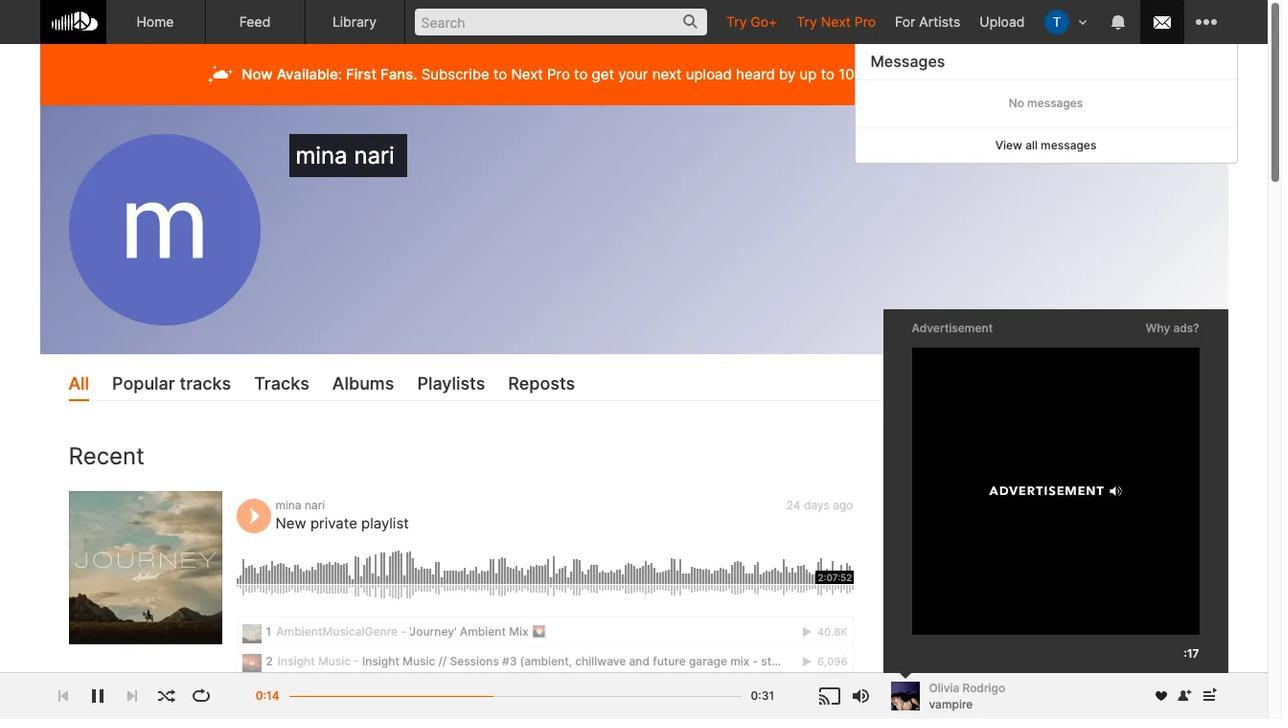 Task type: locate. For each thing, give the bounding box(es) containing it.
to
[[493, 65, 507, 83], [574, 65, 588, 83], [821, 65, 835, 83]]

view all messages
[[995, 138, 1097, 152]]

mina
[[296, 142, 347, 170], [275, 498, 301, 512]]

for artists
[[895, 13, 960, 30]]

2 horizontal spatial to
[[821, 65, 835, 83]]

mina down available:
[[296, 142, 347, 170]]

try go+
[[726, 13, 777, 30]]

mina nari
[[296, 142, 401, 170]]

to right up
[[821, 65, 835, 83]]

0:31
[[751, 689, 774, 703]]

0 vertical spatial nari
[[354, 142, 394, 170]]

apnea
[[969, 619, 1010, 635]]

selected
[[1054, 636, 1110, 652]]

tara schultz's avatar element
[[1044, 10, 1069, 34]]

upload
[[686, 65, 732, 83]]

next up 100+
[[821, 13, 851, 30]]

1 horizontal spatial to
[[574, 65, 588, 83]]

try inside 'try next pro' link
[[797, 13, 817, 30]]

0 vertical spatial mina
[[296, 142, 347, 170]]

olivia rodrigo link
[[929, 680, 1143, 697]]

reposts link
[[508, 369, 575, 402]]

try left go+
[[726, 13, 747, 30]]

first
[[346, 65, 377, 83]]

2 to from the left
[[574, 65, 588, 83]]

listeners.
[[877, 65, 938, 83]]

by
[[779, 65, 796, 83]]

rodrigo
[[963, 681, 1005, 695]]

try for try go+
[[726, 13, 747, 30]]

home link
[[106, 0, 206, 44]]

try next pro link
[[787, 0, 885, 43]]

get
[[592, 65, 614, 83]]

1 horizontal spatial pro
[[855, 13, 876, 30]]

pro left get at the top of the page
[[547, 65, 570, 83]]

next
[[821, 13, 851, 30], [511, 65, 543, 83]]

pop element
[[912, 550, 960, 598]]

ambientmusicalgenre link
[[969, 688, 1109, 704]]

try right go+
[[797, 13, 817, 30]]

to right subscribe
[[493, 65, 507, 83]]

:17
[[1184, 647, 1199, 661]]

all
[[69, 374, 89, 394]]

progress bar
[[289, 687, 741, 719]]

1 try from the left
[[726, 13, 747, 30]]

next down the search search field
[[511, 65, 543, 83]]

Search search field
[[414, 9, 707, 35]]

no
[[1009, 96, 1024, 110]]

nari down first
[[354, 142, 394, 170]]

pro
[[855, 13, 876, 30], [547, 65, 570, 83]]

up
[[800, 65, 817, 83]]

messages right all
[[1041, 138, 1097, 152]]

30
[[1024, 636, 1040, 652]]

popular
[[112, 374, 175, 394]]

view all messages link
[[855, 128, 1237, 163]]

albums
[[332, 374, 394, 394]]

for artists link
[[885, 0, 970, 43]]

1 horizontal spatial nari
[[354, 142, 394, 170]]

try
[[726, 13, 747, 30], [797, 13, 817, 30]]

0 horizontal spatial next
[[511, 65, 543, 83]]

try go+ link
[[717, 0, 787, 43]]

new private playlist link
[[275, 514, 409, 532]]

mina for mina nari new private playlist
[[275, 498, 301, 512]]

playlists
[[417, 374, 485, 394]]

None search field
[[405, 0, 717, 43]]

popular tracks
[[112, 374, 231, 394]]

subscribe
[[421, 65, 489, 83]]

nari
[[354, 142, 394, 170], [305, 498, 325, 512]]

24
[[786, 498, 801, 512]]

to left get at the top of the page
[[574, 65, 588, 83]]

days
[[804, 498, 830, 512]]

nari inside mina nari new private playlist
[[305, 498, 325, 512]]

try inside the 'try go+' link
[[726, 13, 747, 30]]

2 try from the left
[[797, 13, 817, 30]]

1 horizontal spatial next
[[821, 13, 851, 30]]

vampire link
[[929, 696, 973, 713]]

1 vertical spatial messages
[[1041, 138, 1097, 152]]

pro left for on the right top
[[855, 13, 876, 30]]

0 horizontal spatial try
[[726, 13, 747, 30]]

apnea label link
[[969, 619, 1048, 635]]

100+
[[839, 65, 873, 83]]

messages
[[1027, 96, 1083, 110], [1041, 138, 1097, 152]]

why
[[1146, 321, 1170, 335]]

1 horizontal spatial try
[[797, 13, 817, 30]]

heard
[[736, 65, 775, 83]]

playlist
[[361, 514, 409, 532]]

kyrro
[[1188, 636, 1221, 652]]

tracks
[[180, 374, 231, 394]]

&
[[1114, 636, 1122, 652]]

mina up new
[[275, 498, 301, 512]]

mixed
[[1126, 636, 1164, 652]]

popular tracks link
[[112, 369, 231, 402]]

start
[[942, 65, 976, 83]]

0 horizontal spatial nari
[[305, 498, 325, 512]]

1 vertical spatial mina
[[275, 498, 301, 512]]

mina nari link
[[275, 498, 325, 512]]

mina inside mina nari new private playlist
[[275, 498, 301, 512]]

olivia
[[929, 681, 959, 695]]

0 horizontal spatial to
[[493, 65, 507, 83]]

1 vertical spatial pro
[[547, 65, 570, 83]]

messages right "no"
[[1027, 96, 1083, 110]]

nari up "private"
[[305, 498, 325, 512]]

vampire
[[929, 697, 973, 711]]

feed
[[239, 13, 271, 30]]

upload link
[[970, 0, 1034, 43]]

all link
[[69, 369, 89, 402]]

1 vertical spatial nari
[[305, 498, 325, 512]]

available:
[[277, 65, 342, 83]]



Task type: describe. For each thing, give the bounding box(es) containing it.
vampire element
[[891, 682, 919, 711]]

home
[[137, 13, 174, 30]]

messages inside 'link'
[[1041, 138, 1097, 152]]

fans.
[[380, 65, 417, 83]]

go+
[[751, 13, 777, 30]]

view
[[995, 138, 1022, 152]]

0 horizontal spatial pro
[[547, 65, 570, 83]]

no messages
[[1009, 96, 1083, 110]]

try for try next pro
[[797, 13, 817, 30]]

0 vertical spatial messages
[[1027, 96, 1083, 110]]

upload
[[980, 13, 1025, 30]]

feed link
[[206, 0, 305, 44]]

apnea label episode 30 - selected & mixed by kyrro
[[969, 619, 1221, 652]]

library link
[[305, 0, 405, 44]]

next
[[652, 65, 682, 83]]

nari for mina nari
[[354, 142, 394, 170]]

tracks link
[[254, 369, 309, 402]]

playlists link
[[417, 369, 485, 402]]

mina for mina nari
[[296, 142, 347, 170]]

albums link
[[332, 369, 394, 402]]

new
[[275, 514, 306, 532]]

track stats element
[[969, 653, 1199, 675]]

for
[[895, 13, 915, 30]]

episode 30 - selected & mixed by kyrro element
[[912, 620, 960, 667]]

'infinite' ambient mix element
[[912, 689, 960, 720]]

1 vertical spatial next
[[511, 65, 543, 83]]

label
[[1013, 619, 1048, 635]]

all
[[1025, 138, 1038, 152]]

0 vertical spatial next
[[821, 13, 851, 30]]

0 vertical spatial pro
[[855, 13, 876, 30]]

library
[[332, 13, 377, 30]]

new private playlist element
[[69, 491, 222, 644]]

your
[[618, 65, 648, 83]]

like image
[[912, 509, 932, 532]]

why ads?
[[1146, 321, 1199, 335]]

mina nari's avatar element
[[69, 134, 260, 326]]

nari for mina nari new private playlist
[[305, 498, 325, 512]]

by
[[1168, 636, 1184, 652]]

now available: first fans. subscribe to next pro to get your next upload heard by up to 100+ listeners. start today
[[242, 65, 1022, 83]]

ambientmusicalgenre
[[969, 688, 1109, 704]]

artists
[[919, 13, 960, 30]]

-
[[1044, 636, 1050, 652]]

24 days ago
[[786, 498, 853, 512]]

recent
[[69, 443, 145, 471]]

olivia rodrigo vampire
[[929, 681, 1005, 711]]

try next pro
[[797, 13, 876, 30]]

reposts
[[508, 374, 575, 394]]

episode
[[969, 636, 1020, 652]]

now
[[242, 65, 273, 83]]

0:14
[[256, 689, 279, 703]]

episode 30 - selected & mixed by kyrro link
[[969, 636, 1221, 653]]

messages
[[871, 52, 945, 71]]

start today link
[[942, 65, 1022, 83]]

3 to from the left
[[821, 65, 835, 83]]

advertisement
[[912, 321, 993, 335]]

ads?
[[1173, 321, 1199, 335]]

next up image
[[1197, 685, 1220, 708]]

ago
[[833, 498, 853, 512]]

mina nari new private playlist
[[275, 498, 409, 532]]

tracks
[[254, 374, 309, 394]]

today
[[980, 65, 1022, 83]]

1 to from the left
[[493, 65, 507, 83]]

private
[[310, 514, 357, 532]]



Task type: vqa. For each thing, say whether or not it's contained in the screenshot.
Advertisement
yes



